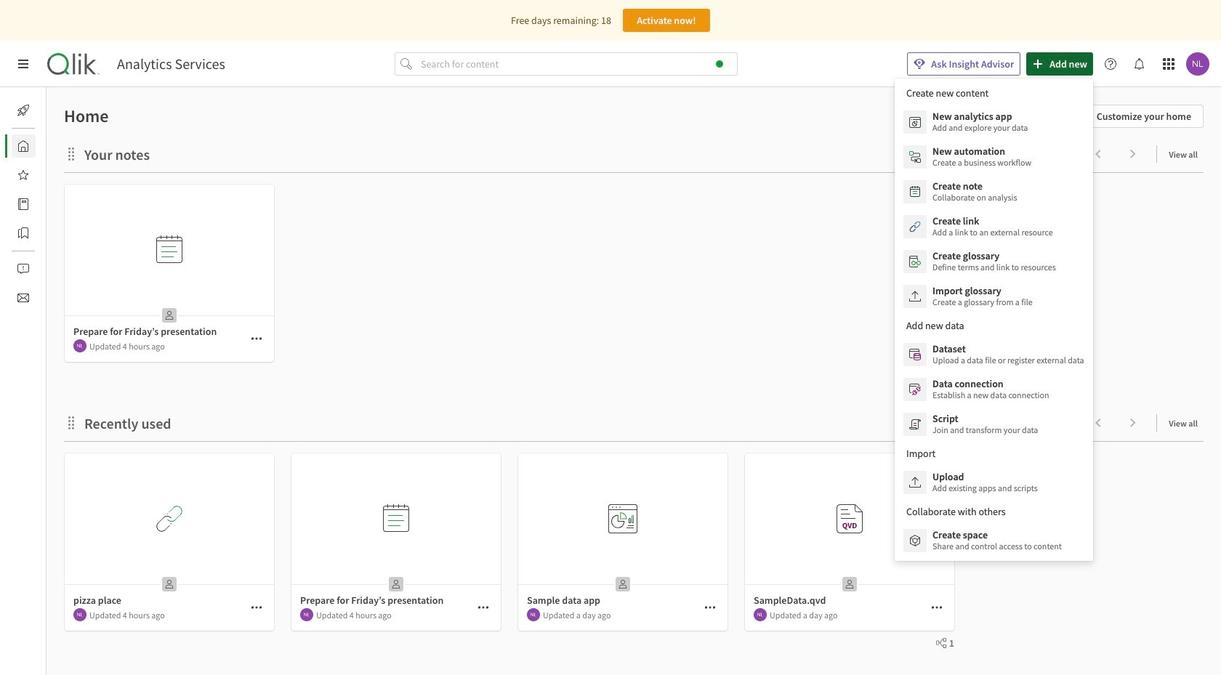 Task type: vqa. For each thing, say whether or not it's contained in the screenshot.
Catalog icon
yes



Task type: describe. For each thing, give the bounding box(es) containing it.
analytics services element
[[117, 55, 225, 73]]

home image
[[17, 140, 29, 152]]

2 move collection image from the top
[[64, 416, 79, 430]]

2 noah lott image from the left
[[527, 609, 540, 622]]

collections image
[[17, 228, 29, 239]]

catalog image
[[17, 198, 29, 210]]

9 menu item from the top
[[895, 407, 1093, 442]]

1 menu item from the top
[[895, 105, 1093, 140]]

navigation pane element
[[0, 93, 47, 316]]

alerts image
[[17, 263, 29, 275]]

getting started image
[[17, 105, 29, 116]]

1 noah lott image from the left
[[73, 609, 87, 622]]



Task type: locate. For each thing, give the bounding box(es) containing it.
noah lott image
[[73, 340, 87, 353], [300, 609, 313, 622]]

1 vertical spatial move collection image
[[64, 416, 79, 430]]

move collection image
[[64, 147, 79, 161], [64, 416, 79, 430]]

noah lott image
[[73, 609, 87, 622], [527, 609, 540, 622], [754, 609, 767, 622]]

3 menu item from the top
[[895, 174, 1093, 209]]

2 horizontal spatial noah lott image
[[754, 609, 767, 622]]

main content
[[41, 87, 1221, 675]]

subscriptions image
[[17, 292, 29, 304]]

0 horizontal spatial noah lott image
[[73, 609, 87, 622]]

menu
[[895, 79, 1093, 561]]

8 menu item from the top
[[895, 372, 1093, 407]]

0 vertical spatial noah lott image
[[73, 340, 87, 353]]

10 menu item from the top
[[895, 465, 1093, 500]]

open sidebar menu image
[[17, 58, 29, 70]]

1 vertical spatial noah lott image
[[300, 609, 313, 622]]

4 menu item from the top
[[895, 209, 1093, 244]]

home badge image
[[716, 60, 723, 68]]

1 horizontal spatial noah lott image
[[300, 609, 313, 622]]

7 menu item from the top
[[895, 337, 1093, 372]]

0 horizontal spatial noah lott image
[[73, 340, 87, 353]]

6 menu item from the top
[[895, 279, 1093, 314]]

11 menu item from the top
[[895, 523, 1093, 558]]

5 menu item from the top
[[895, 244, 1093, 279]]

menu item
[[895, 105, 1093, 140], [895, 140, 1093, 174], [895, 174, 1093, 209], [895, 209, 1093, 244], [895, 244, 1093, 279], [895, 279, 1093, 314], [895, 337, 1093, 372], [895, 372, 1093, 407], [895, 407, 1093, 442], [895, 465, 1093, 500], [895, 523, 1093, 558]]

0 vertical spatial move collection image
[[64, 147, 79, 161]]

favorites image
[[17, 169, 29, 181]]

noah lott element
[[73, 340, 87, 353], [73, 609, 87, 622], [300, 609, 313, 622], [527, 609, 540, 622], [754, 609, 767, 622]]

1 horizontal spatial noah lott image
[[527, 609, 540, 622]]

2 menu item from the top
[[895, 140, 1093, 174]]

3 noah lott image from the left
[[754, 609, 767, 622]]

1 move collection image from the top
[[64, 147, 79, 161]]



